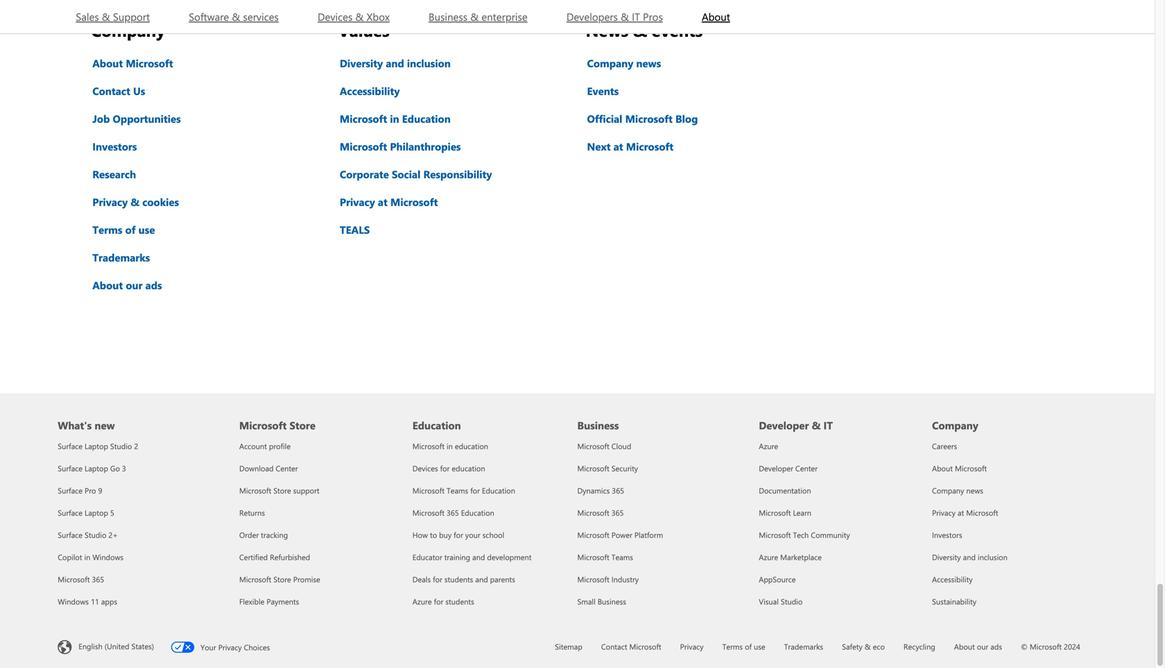 Task type: locate. For each thing, give the bounding box(es) containing it.
& left xbox
[[356, 10, 364, 24]]

for down microsoft in education
[[440, 463, 450, 474]]

in for education
[[447, 441, 453, 451]]

& left the eco
[[865, 642, 871, 652]]

privacy down the research
[[92, 195, 128, 209]]

students down training
[[445, 574, 474, 585]]

microsoft learn
[[759, 508, 812, 518]]

at for bottommost privacy at microsoft link
[[958, 508, 965, 518]]

contact right sitemap
[[602, 642, 628, 652]]

& inside heading
[[812, 418, 821, 432]]

2 laptop from the top
[[85, 463, 108, 474]]

0 vertical spatial microsoft 365
[[578, 508, 624, 518]]

1 vertical spatial diversity and inclusion
[[933, 552, 1008, 563]]

1 surface from the top
[[58, 441, 83, 451]]

support
[[113, 10, 150, 24]]

teams up microsoft 365 education
[[447, 485, 469, 496]]

1 vertical spatial about our ads
[[955, 642, 1003, 652]]

0 horizontal spatial privacy at microsoft link
[[339, 194, 440, 210]]

0 vertical spatial trademarks
[[92, 251, 150, 264]]

trademarks left the safety
[[785, 642, 824, 652]]

0 horizontal spatial ads
[[146, 278, 162, 292]]

about for right "about our ads" link
[[955, 642, 976, 652]]

it inside heading
[[824, 418, 834, 432]]

teals link
[[339, 221, 371, 238]]

1 horizontal spatial investors
[[933, 530, 963, 540]]

investors up the research
[[92, 139, 137, 153]]

marketplace
[[781, 552, 822, 563]]

microsoft 365 link down dynamics 365 link
[[578, 508, 624, 518]]

1 horizontal spatial about our ads link
[[955, 642, 1003, 652]]

privacy at microsoft inside privacy at microsoft link
[[340, 195, 438, 209]]

job
[[92, 112, 110, 126]]

1 vertical spatial developer
[[759, 463, 794, 474]]

0 horizontal spatial devices
[[318, 10, 353, 24]]

developer up azure link
[[759, 418, 810, 432]]

surface laptop go 3 link
[[58, 463, 126, 474]]

and left parents
[[476, 574, 488, 585]]

terms right privacy link
[[723, 642, 743, 652]]

terms of use
[[92, 223, 155, 237], [723, 642, 766, 652]]

contact microsoft link
[[602, 642, 662, 652]]

visual studio link
[[759, 597, 803, 607]]

0 horizontal spatial trademarks link
[[91, 249, 151, 266]]

news
[[586, 19, 629, 41]]

in up devices for education
[[447, 441, 453, 451]]

microsoft 365 up windows 11 apps link
[[58, 574, 104, 585]]

accessibility inside accessibility "link"
[[340, 84, 400, 98]]

accessibility link up microsoft in education
[[339, 83, 401, 99]]

2 vertical spatial in
[[84, 552, 90, 563]]

privacy down careers
[[933, 508, 956, 518]]

1 developer from the top
[[759, 418, 810, 432]]

english
[[79, 641, 103, 652]]

what's
[[58, 418, 92, 432]]

0 vertical spatial ads
[[146, 278, 162, 292]]

1 horizontal spatial investors link
[[933, 530, 963, 540]]

for for azure
[[434, 597, 444, 607]]

store
[[290, 418, 316, 432], [274, 485, 291, 496], [274, 574, 291, 585]]

studio left '2+'
[[85, 530, 106, 540]]

diversity and inclusion link down the values
[[339, 55, 452, 71]]

education up devices for education
[[455, 441, 489, 451]]

blog
[[676, 112, 698, 126]]

& for news
[[633, 19, 648, 41]]

it for developers
[[632, 10, 641, 24]]

promise
[[293, 574, 320, 585]]

business for business
[[578, 418, 619, 432]]

about microsoft up 'us'
[[92, 56, 173, 70]]

students for azure
[[446, 597, 475, 607]]

privacy at microsoft link
[[339, 194, 440, 210], [933, 508, 999, 518]]

0 vertical spatial company news
[[587, 56, 662, 70]]

2 vertical spatial laptop
[[85, 508, 108, 518]]

1 vertical spatial in
[[447, 441, 453, 451]]

&
[[102, 10, 110, 24], [232, 10, 240, 24], [356, 10, 364, 24], [471, 10, 479, 24], [621, 10, 629, 24], [633, 19, 648, 41], [131, 195, 140, 209], [812, 418, 821, 432], [865, 642, 871, 652]]

privacy for the top privacy at microsoft link
[[340, 195, 375, 209]]

0 horizontal spatial of
[[125, 223, 136, 237]]

& right news
[[633, 19, 648, 41]]

students for deals
[[445, 574, 474, 585]]

business inside business & enterprise link
[[429, 10, 468, 24]]

laptop down new
[[85, 441, 108, 451]]

main content
[[0, 0, 1156, 360]]

1 vertical spatial accessibility link
[[933, 574, 973, 585]]

2 vertical spatial azure
[[413, 597, 432, 607]]

surface up surface pro 9 'link' on the bottom of page
[[58, 463, 83, 474]]

business left enterprise
[[429, 10, 468, 24]]

devices & xbox
[[318, 10, 390, 24]]

ads for right "about our ads" link
[[991, 642, 1003, 652]]

surface laptop studio 2
[[58, 441, 138, 451]]

& right sales
[[102, 10, 110, 24]]

0 horizontal spatial center
[[276, 463, 298, 474]]

for down deals for students and parents
[[434, 597, 444, 607]]

0 vertical spatial about microsoft link
[[91, 55, 175, 71]]

education up microsoft teams for education link
[[452, 463, 486, 474]]

store up payments
[[274, 574, 291, 585]]

privacy inside "link"
[[92, 195, 128, 209]]

news & events
[[586, 19, 703, 41]]

0 vertical spatial students
[[445, 574, 474, 585]]

studio left 2
[[110, 441, 132, 451]]

1 horizontal spatial privacy at microsoft
[[933, 508, 999, 518]]

terms down privacy & cookies "link"
[[92, 223, 122, 237]]

microsoft store support link
[[239, 485, 320, 496]]

download center link
[[239, 463, 298, 474]]

365 up 11
[[92, 574, 104, 585]]

0 horizontal spatial microsoft 365
[[58, 574, 104, 585]]

center
[[276, 463, 298, 474], [796, 463, 818, 474]]

corporate
[[340, 167, 389, 181]]

0 horizontal spatial windows
[[58, 597, 89, 607]]

terms of use link down visual
[[723, 642, 766, 652]]

windows down '2+'
[[93, 552, 124, 563]]

about our ads for leftmost "about our ads" link
[[92, 278, 162, 292]]

business up microsoft cloud on the bottom of the page
[[578, 418, 619, 432]]

order tracking link
[[239, 530, 288, 540]]

azure marketplace link
[[759, 552, 822, 563]]

laptop for studio
[[85, 441, 108, 451]]

teams down power at the bottom of page
[[612, 552, 634, 563]]

footer resource links element
[[0, 394, 1156, 618]]

1 horizontal spatial about microsoft
[[933, 463, 988, 474]]

contact for contact microsoft
[[602, 642, 628, 652]]

0 vertical spatial our
[[126, 278, 143, 292]]

business inside "business" heading
[[578, 418, 619, 432]]

4 surface from the top
[[58, 508, 83, 518]]

1 vertical spatial devices
[[413, 463, 438, 474]]

about our ads for right "about our ads" link
[[955, 642, 1003, 652]]

accessibility up microsoft in education
[[340, 84, 400, 98]]

refurbished
[[270, 552, 310, 563]]

to
[[430, 530, 437, 540]]

2 vertical spatial store
[[274, 574, 291, 585]]

store up profile
[[290, 418, 316, 432]]

(united
[[105, 641, 129, 652]]

deals
[[413, 574, 431, 585]]

deals for students and parents
[[413, 574, 516, 585]]

1 horizontal spatial terms of use
[[723, 642, 766, 652]]

1 vertical spatial laptop
[[85, 463, 108, 474]]

at inside footer resource links element
[[958, 508, 965, 518]]

terms of use link down privacy & cookies "link"
[[91, 221, 156, 238]]

devices inside footer resource links element
[[413, 463, 438, 474]]

official microsoft blog
[[587, 112, 698, 126]]

cloud
[[612, 441, 632, 451]]

in up the microsoft philanthropies on the top of page
[[390, 112, 400, 126]]

teams for microsoft teams
[[612, 552, 634, 563]]

education
[[402, 112, 451, 126], [413, 418, 461, 432], [482, 485, 516, 496], [461, 508, 495, 518]]

terms of use down privacy & cookies "link"
[[92, 223, 155, 237]]

1 horizontal spatial company news link
[[933, 485, 984, 496]]

surface up copilot
[[58, 530, 83, 540]]

diversity and inclusion
[[340, 56, 451, 70], [933, 552, 1008, 563]]

ads inside "about our ads" link
[[146, 278, 162, 292]]

1 vertical spatial privacy at microsoft
[[933, 508, 999, 518]]

center for microsoft
[[276, 463, 298, 474]]

5 surface from the top
[[58, 530, 83, 540]]

dynamics 365
[[578, 485, 625, 496]]

events
[[587, 84, 619, 98]]

terms
[[92, 223, 122, 237], [723, 642, 743, 652]]

about microsoft inside footer resource links element
[[933, 463, 988, 474]]

use down privacy & cookies "link"
[[139, 223, 155, 237]]

surface down surface pro 9 on the left
[[58, 508, 83, 518]]

company news down careers
[[933, 485, 984, 496]]

our for right "about our ads" link
[[978, 642, 989, 652]]

windows 11 apps
[[58, 597, 117, 607]]

0 vertical spatial terms of use link
[[91, 221, 156, 238]]

your privacy choices opt-out icon image
[[171, 642, 201, 653]]

azure up developer center link
[[759, 441, 779, 451]]

at
[[614, 139, 624, 153], [378, 195, 388, 209], [958, 508, 965, 518]]

0 vertical spatial education
[[455, 441, 489, 451]]

microsoft 365 down dynamics 365 link
[[578, 508, 624, 518]]

privacy & cookies link
[[91, 194, 181, 210]]

about link
[[701, 0, 732, 33]]

center up documentation
[[796, 463, 818, 474]]

1 vertical spatial about microsoft link
[[933, 463, 988, 474]]

surface down what's
[[58, 441, 83, 451]]

careers
[[933, 441, 958, 451]]

copilot in windows link
[[58, 552, 124, 563]]

and up sustainability link at the bottom of page
[[964, 552, 976, 563]]

accessibility link up sustainability link at the bottom of page
[[933, 574, 973, 585]]

privacy & cookies
[[92, 195, 179, 209]]

our for leftmost "about our ads" link
[[126, 278, 143, 292]]

our
[[126, 278, 143, 292], [978, 642, 989, 652]]

1 vertical spatial ads
[[991, 642, 1003, 652]]

1 laptop from the top
[[85, 441, 108, 451]]

3 surface from the top
[[58, 485, 83, 496]]

1 horizontal spatial it
[[824, 418, 834, 432]]

windows left 11
[[58, 597, 89, 607]]

azure for azure marketplace
[[759, 552, 779, 563]]

trademarks link
[[91, 249, 151, 266], [785, 642, 824, 652]]

0 vertical spatial business
[[429, 10, 468, 24]]

contact left 'us'
[[92, 84, 130, 98]]

students down deals for students and parents
[[446, 597, 475, 607]]

in right copilot
[[84, 552, 90, 563]]

diversity and inclusion link up sustainability link at the bottom of page
[[933, 552, 1008, 563]]

1 horizontal spatial in
[[390, 112, 400, 126]]

1 horizontal spatial diversity and inclusion
[[933, 552, 1008, 563]]

1 vertical spatial it
[[824, 418, 834, 432]]

privacy
[[92, 195, 128, 209], [340, 195, 375, 209], [933, 508, 956, 518], [681, 642, 704, 652], [218, 642, 242, 653]]

your privacy choices
[[201, 642, 270, 653]]

accessibility up sustainability link at the bottom of page
[[933, 574, 973, 585]]

0 vertical spatial laptop
[[85, 441, 108, 451]]

azure down deals
[[413, 597, 432, 607]]

devices for devices for education
[[413, 463, 438, 474]]

certified
[[239, 552, 268, 563]]

2+
[[109, 530, 118, 540]]

what's new
[[58, 418, 115, 432]]

small business link
[[578, 597, 627, 607]]

privacy at microsoft inside footer resource links element
[[933, 508, 999, 518]]

educator
[[413, 552, 443, 563]]

0 vertical spatial developer
[[759, 418, 810, 432]]

& for developer
[[812, 418, 821, 432]]

microsoft 365 for the bottom microsoft 365 link
[[58, 574, 104, 585]]

2
[[134, 441, 138, 451]]

about microsoft link
[[91, 55, 175, 71], [933, 463, 988, 474]]

education inside heading
[[413, 418, 461, 432]]

accessibility inside footer resource links element
[[933, 574, 973, 585]]

surface left pro
[[58, 485, 83, 496]]

investors inside footer resource links element
[[933, 530, 963, 540]]

studio for visual studio
[[781, 597, 803, 607]]

& inside "link"
[[131, 195, 140, 209]]

1 vertical spatial terms of use
[[723, 642, 766, 652]]

0 horizontal spatial contact
[[92, 84, 130, 98]]

azure for azure for students
[[413, 597, 432, 607]]

investors up sustainability link at the bottom of page
[[933, 530, 963, 540]]

3 laptop from the top
[[85, 508, 108, 518]]

1 horizontal spatial company news
[[933, 485, 984, 496]]

surface
[[58, 441, 83, 451], [58, 463, 83, 474], [58, 485, 83, 496], [58, 508, 83, 518], [58, 530, 83, 540]]

about inside footer resource links element
[[933, 463, 954, 474]]

opportunities
[[113, 112, 181, 126]]

1 horizontal spatial trademarks link
[[785, 642, 824, 652]]

privacy right the contact microsoft
[[681, 642, 704, 652]]

terms of use link
[[91, 221, 156, 238], [723, 642, 766, 652]]

azure link
[[759, 441, 779, 451]]

& for business
[[471, 10, 479, 24]]

company news up events link
[[587, 56, 662, 70]]

microsoft industry link
[[578, 574, 639, 585]]

0 horizontal spatial at
[[378, 195, 388, 209]]

for
[[440, 463, 450, 474], [471, 485, 480, 496], [454, 530, 464, 540], [433, 574, 443, 585], [434, 597, 444, 607]]

education for microsoft in education
[[455, 441, 489, 451]]

main content containing company
[[0, 0, 1156, 360]]

privacy for privacy & cookies "link"
[[92, 195, 128, 209]]

of down privacy & cookies "link"
[[125, 223, 136, 237]]

events
[[652, 19, 703, 41]]

trademarks link left the safety
[[785, 642, 824, 652]]

1 horizontal spatial of
[[745, 642, 752, 652]]

0 vertical spatial it
[[632, 10, 641, 24]]

0 vertical spatial at
[[614, 139, 624, 153]]

microsoft cloud
[[578, 441, 632, 451]]

contact us
[[92, 84, 145, 98]]

inclusion for bottommost diversity and inclusion link
[[979, 552, 1008, 563]]

& left cookies
[[131, 195, 140, 209]]

0 horizontal spatial diversity and inclusion link
[[339, 55, 452, 71]]

certified refurbished link
[[239, 552, 310, 563]]

accessibility link inside footer resource links element
[[933, 574, 973, 585]]

1 vertical spatial about our ads link
[[955, 642, 1003, 652]]

support
[[293, 485, 320, 496]]

1 horizontal spatial news
[[967, 485, 984, 496]]

1 horizontal spatial accessibility link
[[933, 574, 973, 585]]

2 center from the left
[[796, 463, 818, 474]]

devices
[[318, 10, 353, 24], [413, 463, 438, 474]]

2 developer from the top
[[759, 463, 794, 474]]

download center
[[239, 463, 298, 474]]

2 surface from the top
[[58, 463, 83, 474]]

microsoft teams
[[578, 552, 634, 563]]

& for privacy
[[131, 195, 140, 209]]

1 horizontal spatial terms
[[723, 642, 743, 652]]

1 horizontal spatial about microsoft link
[[933, 463, 988, 474]]

company news link down careers
[[933, 485, 984, 496]]

0 vertical spatial company news link
[[586, 55, 663, 71]]

0 vertical spatial in
[[390, 112, 400, 126]]

1 horizontal spatial contact
[[602, 642, 628, 652]]

microsoft tech community
[[759, 530, 851, 540]]

and down the values
[[386, 56, 404, 70]]

0 vertical spatial devices
[[318, 10, 353, 24]]

1 vertical spatial at
[[378, 195, 388, 209]]

news inside footer resource links element
[[967, 485, 984, 496]]

investors link up sustainability link at the bottom of page
[[933, 530, 963, 540]]

2 horizontal spatial at
[[958, 508, 965, 518]]

it for developer
[[824, 418, 834, 432]]

microsoft 365 education link
[[413, 508, 495, 518]]

0 vertical spatial about our ads
[[92, 278, 162, 292]]

diversity and inclusion down the values
[[340, 56, 451, 70]]

education up microsoft in education
[[413, 418, 461, 432]]

& left services
[[232, 10, 240, 24]]

pros
[[643, 10, 663, 24]]

about microsoft link up 'us'
[[91, 55, 175, 71]]

store inside heading
[[290, 418, 316, 432]]

1 vertical spatial inclusion
[[979, 552, 1008, 563]]

power
[[612, 530, 633, 540]]

education up your
[[461, 508, 495, 518]]

azure up appsource link
[[759, 552, 779, 563]]

1 horizontal spatial at
[[614, 139, 624, 153]]

1 vertical spatial store
[[274, 485, 291, 496]]

about microsoft for the bottom about microsoft link
[[933, 463, 988, 474]]

1 horizontal spatial accessibility
[[933, 574, 973, 585]]

diversity and inclusion up sustainability link at the bottom of page
[[933, 552, 1008, 563]]

developer down azure link
[[759, 463, 794, 474]]

0 horizontal spatial diversity and inclusion
[[340, 56, 451, 70]]

accessibility for accessibility "link" within footer resource links element
[[933, 574, 973, 585]]

surface for surface pro 9
[[58, 485, 83, 496]]

1 vertical spatial news
[[967, 485, 984, 496]]

0 horizontal spatial inclusion
[[407, 56, 451, 70]]

0 horizontal spatial microsoft 365 link
[[58, 574, 104, 585]]

about microsoft link down careers
[[933, 463, 988, 474]]

company news
[[587, 56, 662, 70], [933, 485, 984, 496]]

investors inside "investors" link
[[92, 139, 137, 153]]

studio right visual
[[781, 597, 803, 607]]

1 center from the left
[[276, 463, 298, 474]]

devices & xbox link
[[316, 0, 391, 33]]

business & enterprise link
[[428, 0, 529, 33]]

& left enterprise
[[471, 10, 479, 24]]

devices for devices & xbox
[[318, 10, 353, 24]]

& up developer center link
[[812, 418, 821, 432]]

& for software
[[232, 10, 240, 24]]

business
[[429, 10, 468, 24], [578, 418, 619, 432], [598, 597, 627, 607]]

education for devices for education
[[452, 463, 486, 474]]

1 vertical spatial microsoft 365
[[58, 574, 104, 585]]

privacy inside footer resource links element
[[933, 508, 956, 518]]

about microsoft down careers
[[933, 463, 988, 474]]

1 vertical spatial privacy at microsoft link
[[933, 508, 999, 518]]

company news link up events link
[[586, 55, 663, 71]]

azure marketplace
[[759, 552, 822, 563]]

0 vertical spatial azure
[[759, 441, 779, 451]]

developer inside heading
[[759, 418, 810, 432]]

1 horizontal spatial center
[[796, 463, 818, 474]]

1 vertical spatial teams
[[612, 552, 634, 563]]

microsoft 365 link up windows 11 apps link
[[58, 574, 104, 585]]

cookies
[[142, 195, 179, 209]]

0 horizontal spatial investors
[[92, 139, 137, 153]]

0 horizontal spatial about our ads link
[[91, 277, 164, 294]]

at for the top privacy at microsoft link
[[378, 195, 388, 209]]

laptop left go
[[85, 463, 108, 474]]

for up microsoft 365 education
[[471, 485, 480, 496]]

3
[[122, 463, 126, 474]]

laptop
[[85, 441, 108, 451], [85, 463, 108, 474], [85, 508, 108, 518]]

diversity up sustainability link at the bottom of page
[[933, 552, 962, 563]]

inclusion inside footer resource links element
[[979, 552, 1008, 563]]

center down profile
[[276, 463, 298, 474]]

platform
[[635, 530, 664, 540]]

microsoft industry
[[578, 574, 639, 585]]

0 horizontal spatial accessibility link
[[339, 83, 401, 99]]

center for developer
[[796, 463, 818, 474]]

diversity inside footer resource links element
[[933, 552, 962, 563]]

0 horizontal spatial studio
[[85, 530, 106, 540]]

& for developers
[[621, 10, 629, 24]]

0 horizontal spatial teams
[[447, 485, 469, 496]]

inclusion for the topmost diversity and inclusion link
[[407, 56, 451, 70]]

devices for education
[[413, 463, 486, 474]]

0 horizontal spatial about microsoft link
[[91, 55, 175, 71]]

pro
[[85, 485, 96, 496]]

laptop left 5
[[85, 508, 108, 518]]

about for about microsoft link to the top
[[92, 56, 123, 70]]

0 vertical spatial inclusion
[[407, 56, 451, 70]]

education heading
[[413, 394, 569, 435]]

privacy right your
[[218, 642, 242, 653]]

devices down microsoft in education
[[413, 463, 438, 474]]

company up careers link
[[933, 418, 979, 432]]

trademarks link down privacy & cookies "link"
[[91, 249, 151, 266]]

1 horizontal spatial diversity
[[933, 552, 962, 563]]



Task type: vqa. For each thing, say whether or not it's contained in the screenshot.


Task type: describe. For each thing, give the bounding box(es) containing it.
privacy link
[[681, 642, 704, 652]]

surface studio 2+ link
[[58, 530, 118, 540]]

documentation
[[759, 485, 812, 496]]

sustainability link
[[933, 597, 977, 607]]

1 horizontal spatial use
[[754, 642, 766, 652]]

research link
[[91, 166, 138, 183]]

sales
[[76, 10, 99, 24]]

for for deals
[[433, 574, 443, 585]]

microsoft store
[[239, 418, 316, 432]]

in for windows
[[84, 552, 90, 563]]

flexible payments link
[[239, 597, 299, 607]]

investors for the bottom "investors" link
[[933, 530, 963, 540]]

developer & it heading
[[759, 394, 916, 435]]

new
[[95, 418, 115, 432]]

2 vertical spatial business
[[598, 597, 627, 607]]

studio for surface studio 2+
[[85, 530, 106, 540]]

microsoft in education link
[[413, 441, 489, 451]]

training
[[445, 552, 471, 563]]

microsoft store promise link
[[239, 574, 320, 585]]

for right buy
[[454, 530, 464, 540]]

business & enterprise
[[429, 10, 528, 24]]

0 vertical spatial news
[[637, 56, 662, 70]]

1 vertical spatial diversity and inclusion link
[[933, 552, 1008, 563]]

order
[[239, 530, 259, 540]]

social
[[392, 167, 421, 181]]

microsoft inside heading
[[239, 418, 287, 432]]

laptop for 5
[[85, 508, 108, 518]]

us
[[133, 84, 145, 98]]

contact for contact us
[[92, 84, 130, 98]]

©
[[1022, 642, 1028, 652]]

365 down security
[[612, 485, 625, 496]]

privacy at microsoft for bottommost privacy at microsoft link
[[933, 508, 999, 518]]

profile
[[269, 441, 291, 451]]

diversity and inclusion inside footer resource links element
[[933, 552, 1008, 563]]

0 horizontal spatial company news
[[587, 56, 662, 70]]

0 vertical spatial privacy at microsoft link
[[339, 194, 440, 210]]

copilot in windows
[[58, 552, 124, 563]]

microsoft 365 for top microsoft 365 link
[[578, 508, 624, 518]]

0 vertical spatial microsoft 365 link
[[578, 508, 624, 518]]

& for sales
[[102, 10, 110, 24]]

how to buy for your school link
[[413, 530, 505, 540]]

1 vertical spatial investors link
[[933, 530, 963, 540]]

go
[[110, 463, 120, 474]]

developer for developer & it
[[759, 418, 810, 432]]

azure for azure link
[[759, 441, 779, 451]]

microsoft philanthropies
[[340, 139, 461, 153]]

company up contact us link
[[91, 19, 165, 41]]

enterprise
[[482, 10, 528, 24]]

0 vertical spatial use
[[139, 223, 155, 237]]

appsource link
[[759, 574, 796, 585]]

microsoft learn link
[[759, 508, 812, 518]]

1 vertical spatial terms of use link
[[723, 642, 766, 652]]

company down careers
[[933, 485, 965, 496]]

store for microsoft store promise
[[274, 574, 291, 585]]

business for business & enterprise
[[429, 10, 468, 24]]

0 vertical spatial terms
[[92, 223, 122, 237]]

security
[[612, 463, 639, 474]]

0 horizontal spatial terms of use link
[[91, 221, 156, 238]]

small business
[[578, 597, 627, 607]]

flexible payments
[[239, 597, 299, 607]]

developer for developer center
[[759, 463, 794, 474]]

microsoft teams for education link
[[413, 485, 516, 496]]

0 horizontal spatial terms of use
[[92, 223, 155, 237]]

365 up the how to buy for your school link
[[447, 508, 459, 518]]

1 horizontal spatial studio
[[110, 441, 132, 451]]

buy
[[439, 530, 452, 540]]

privacy at microsoft for the top privacy at microsoft link
[[340, 195, 438, 209]]

1 vertical spatial terms
[[723, 642, 743, 652]]

0 vertical spatial accessibility link
[[339, 83, 401, 99]]

microsoft philanthropies link
[[339, 138, 463, 155]]

visual
[[759, 597, 779, 607]]

company inside heading
[[933, 418, 979, 432]]

microsoft teams for education
[[413, 485, 516, 496]]

11
[[91, 597, 99, 607]]

microsoft teams link
[[578, 552, 634, 563]]

software & services
[[189, 10, 279, 24]]

9
[[98, 485, 102, 496]]

teams for microsoft teams for education
[[447, 485, 469, 496]]

© microsoft 2024
[[1022, 642, 1081, 652]]

what's new heading
[[58, 394, 223, 435]]

surface studio 2+
[[58, 530, 118, 540]]

in for education
[[390, 112, 400, 126]]

your
[[201, 642, 216, 653]]

contact us link
[[91, 83, 147, 99]]

0 vertical spatial windows
[[93, 552, 124, 563]]

your privacy choices link
[[171, 639, 287, 653]]

account profile
[[239, 441, 291, 451]]

ads for leftmost "about our ads" link
[[146, 278, 162, 292]]

parents
[[490, 574, 516, 585]]

1 vertical spatial microsoft 365 link
[[58, 574, 104, 585]]

surface for surface laptop go 3
[[58, 463, 83, 474]]

1 vertical spatial trademarks link
[[785, 642, 824, 652]]

developers & it pros
[[567, 10, 663, 24]]

surface laptop 5
[[58, 508, 114, 518]]

company up events link
[[587, 56, 634, 70]]

developer & it
[[759, 418, 834, 432]]

education up philanthropies
[[402, 112, 451, 126]]

diversity for the topmost diversity and inclusion link
[[340, 56, 383, 70]]

copilot
[[58, 552, 82, 563]]

store for microsoft store
[[290, 418, 316, 432]]

azure for students
[[413, 597, 475, 607]]

0 horizontal spatial trademarks
[[92, 251, 150, 264]]

2024
[[1065, 642, 1081, 652]]

microsoft power platform link
[[578, 530, 664, 540]]

& for devices
[[356, 10, 364, 24]]

diversity for bottommost diversity and inclusion link
[[933, 552, 962, 563]]

download
[[239, 463, 274, 474]]

educator training and development
[[413, 552, 532, 563]]

at for next at microsoft link
[[614, 139, 624, 153]]

software
[[189, 10, 229, 24]]

1 vertical spatial of
[[745, 642, 752, 652]]

microsoft in education link
[[339, 110, 452, 127]]

industry
[[612, 574, 639, 585]]

365 up microsoft power platform link
[[612, 508, 624, 518]]

microsoft store heading
[[239, 394, 396, 435]]

0 vertical spatial diversity and inclusion link
[[339, 55, 452, 71]]

about for the bottom about microsoft link
[[933, 463, 954, 474]]

0 vertical spatial investors link
[[91, 138, 138, 155]]

recycling link
[[904, 642, 936, 652]]

next at microsoft
[[587, 139, 674, 153]]

education up school
[[482, 485, 516, 496]]

& for safety
[[865, 642, 871, 652]]

1 vertical spatial company news link
[[933, 485, 984, 496]]

for for devices
[[440, 463, 450, 474]]

laptop for go
[[85, 463, 108, 474]]

corporate social responsibility link
[[339, 166, 494, 183]]

about for leftmost "about our ads" link
[[92, 278, 123, 292]]

philanthropies
[[390, 139, 461, 153]]

investors for the top "investors" link
[[92, 139, 137, 153]]

your
[[466, 530, 481, 540]]

surface for surface laptop 5
[[58, 508, 83, 518]]

company news inside footer resource links element
[[933, 485, 984, 496]]

surface pro 9
[[58, 485, 102, 496]]

and right training
[[473, 552, 485, 563]]

company heading
[[933, 394, 1089, 435]]

azure for students link
[[413, 597, 475, 607]]

1 vertical spatial trademarks
[[785, 642, 824, 652]]

5
[[110, 508, 114, 518]]

dynamics
[[578, 485, 610, 496]]

order tracking
[[239, 530, 288, 540]]

microsoft security
[[578, 463, 639, 474]]

business heading
[[578, 394, 743, 435]]

developers & it pros link
[[566, 0, 665, 33]]

0 horizontal spatial company news link
[[586, 55, 663, 71]]

xbox
[[367, 10, 390, 24]]

store for microsoft store support
[[274, 485, 291, 496]]

visual studio
[[759, 597, 803, 607]]

about microsoft for about microsoft link to the top
[[92, 56, 173, 70]]

microsoft store promise
[[239, 574, 320, 585]]

0 vertical spatial trademarks link
[[91, 249, 151, 266]]

events link
[[586, 83, 621, 99]]

how
[[413, 530, 428, 540]]

returns link
[[239, 508, 265, 518]]

dynamics 365 link
[[578, 485, 625, 496]]

accessibility for the topmost accessibility "link"
[[340, 84, 400, 98]]

surface for surface laptop studio 2
[[58, 441, 83, 451]]

surface for surface studio 2+
[[58, 530, 83, 540]]

privacy for bottommost privacy at microsoft link
[[933, 508, 956, 518]]

devices for education link
[[413, 463, 486, 474]]

deals for students and parents link
[[413, 574, 516, 585]]



